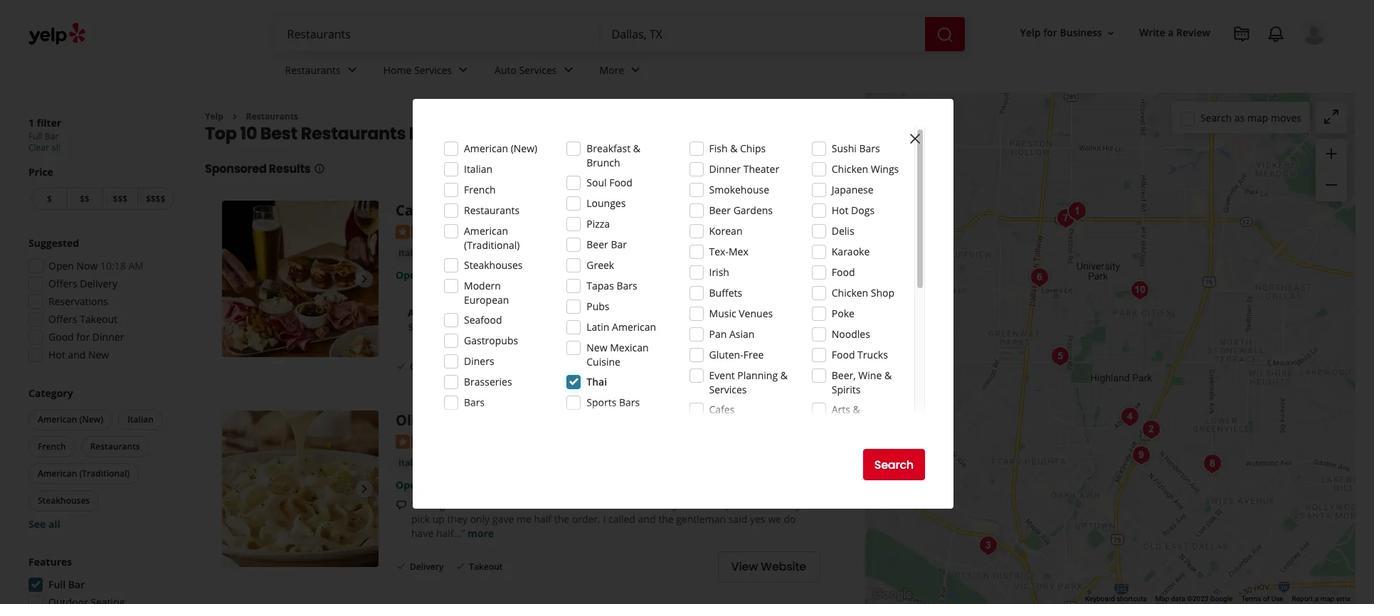 Task type: vqa. For each thing, say whether or not it's contained in the screenshot.
AMERICAN (TRADITIONAL) to the top
yes



Task type: describe. For each thing, give the bounding box(es) containing it.
open up "so
[[396, 478, 422, 491]]

and inside 'group'
[[68, 348, 86, 362]]

new inside new mexican cuisine
[[587, 341, 607, 354]]

to
[[490, 498, 499, 511]]

dinner theater
[[709, 162, 779, 176]]

good
[[48, 330, 74, 344]]

(new) inside button
[[79, 413, 103, 426]]

more inside all new happy hour! $7 cocktails. $7 bites. 4-7pm daily. read more
[[600, 320, 626, 334]]

thai
[[587, 375, 607, 389]]

mex
[[729, 245, 748, 258]]

free
[[743, 348, 764, 362]]

il bracco image
[[1063, 197, 1091, 226]]

new inside all new happy hour! $7 cocktails. $7 bites. 4-7pm daily. read more
[[423, 306, 446, 319]]

use
[[1271, 595, 1283, 603]]

services for home services
[[414, 63, 452, 77]]

3.1 star rating image
[[396, 435, 473, 449]]

daily.
[[542, 320, 568, 334]]

sports bars
[[587, 396, 640, 409]]

0 vertical spatial italian button
[[396, 246, 429, 260]]

theater
[[743, 162, 779, 176]]

fish
[[709, 142, 728, 155]]

$$ button
[[67, 188, 102, 210]]

american (new) inside search dialog
[[464, 142, 537, 155]]

olive garden italian restaurant link
[[396, 411, 621, 430]]

sushi
[[832, 142, 857, 155]]

bites.
[[482, 320, 508, 334]]

food for food trucks
[[832, 348, 855, 362]]

google image
[[869, 586, 916, 604]]

24 chevron down v2 image for restaurants
[[344, 61, 361, 79]]

italian down 3.6 star rating image
[[399, 247, 426, 259]]

home services link
[[372, 51, 483, 93]]

$$$$
[[146, 193, 165, 205]]

price
[[28, 165, 53, 179]]

latin american
[[587, 320, 656, 334]]

1 vertical spatial takeout
[[562, 361, 596, 373]]

delis
[[832, 224, 854, 238]]

mister charles image
[[1115, 403, 1144, 431]]

bar inside 1 filter full bar clear all
[[45, 130, 58, 142]]

shortcuts
[[1117, 595, 1147, 603]]

(235
[[495, 224, 515, 237]]

the porch image
[[1137, 416, 1165, 444]]

16 chevron right v2 image
[[229, 111, 240, 122]]

has
[[632, 498, 648, 511]]

all inside 'group'
[[48, 517, 60, 531]]

previous image for carrabba's italian grill
[[228, 271, 245, 288]]

keyboard shortcuts
[[1085, 595, 1147, 603]]

see all button
[[28, 517, 60, 531]]

0 horizontal spatial delivery
[[80, 277, 117, 290]]

1 horizontal spatial 16 checkmark v2 image
[[488, 361, 500, 372]]

hide image
[[1198, 450, 1226, 478]]

steakhouses inside search dialog
[[464, 258, 523, 272]]

map for moves
[[1247, 111, 1268, 124]]

pan
[[709, 327, 727, 341]]

european
[[464, 293, 509, 307]]

& for breakfast
[[633, 142, 640, 155]]

services inside the event planning & services
[[709, 383, 747, 396]]

chicken for chicken shop
[[832, 286, 868, 300]]

good for dinner
[[48, 330, 124, 344]]

order.
[[572, 512, 600, 526]]

arts
[[832, 403, 850, 416]]

for inside "so i again came to olive garden. there service has always been on point. yesterday for pick up they only gave me half the order. i called and the gentleman said yes we do have half…"
[[803, 498, 817, 511]]

hungry belly image
[[1127, 441, 1155, 470]]

1 vertical spatial more
[[468, 526, 494, 540]]

near
[[409, 122, 450, 145]]

zoom out image
[[1323, 177, 1340, 194]]

search dialog
[[0, 0, 1374, 604]]

yelp for business button
[[1014, 20, 1122, 46]]

yesterday
[[755, 498, 801, 511]]

american inside button
[[38, 413, 77, 426]]

italian up '(235'
[[475, 201, 521, 220]]

new inside 'group'
[[88, 348, 109, 362]]

business
[[1060, 26, 1102, 39]]

douglas bar and grill image
[[1125, 276, 1154, 305]]

yelp for yelp link
[[205, 110, 223, 122]]

korean
[[709, 224, 743, 238]]

1 vertical spatial italian button
[[118, 409, 163, 431]]

for for dinner
[[76, 330, 90, 344]]

write a review
[[1139, 26, 1210, 39]]

slideshow element for olive garden italian restaurant
[[222, 411, 379, 567]]

beer for beer bar
[[587, 238, 608, 251]]

garden.
[[528, 498, 565, 511]]

more link
[[588, 51, 656, 93]]

10:00
[[448, 268, 474, 282]]

1 the from the left
[[554, 512, 569, 526]]

3.6 star rating image
[[396, 225, 473, 239]]

price group
[[28, 165, 176, 213]]

1 filter full bar clear all
[[28, 116, 61, 154]]

4-
[[510, 320, 519, 334]]

american (traditional) inside button
[[38, 468, 130, 480]]

1
[[28, 116, 34, 130]]

business categories element
[[274, 51, 1327, 93]]

latin
[[587, 320, 609, 334]]

chips
[[740, 142, 766, 155]]

gastropubs
[[464, 334, 518, 347]]

pizza
[[587, 217, 610, 231]]

grill
[[525, 201, 555, 220]]

"so
[[411, 498, 426, 511]]

3.6 (235 reviews)
[[478, 224, 556, 237]]

pan asian
[[709, 327, 755, 341]]

2 italian link from the top
[[396, 456, 429, 470]]

2 vertical spatial italian button
[[396, 456, 429, 470]]

2 the from the left
[[658, 512, 674, 526]]

24 chevron down v2 image
[[455, 61, 472, 79]]

for for business
[[1043, 26, 1057, 39]]

arts & entertainment
[[832, 403, 899, 431]]

sushi bars
[[832, 142, 880, 155]]

always
[[651, 498, 682, 511]]

open now 10:18 am
[[48, 259, 144, 273]]

olive garden italian restaurant
[[396, 411, 621, 430]]

terms of use
[[1241, 595, 1283, 603]]

website
[[761, 559, 806, 575]]

yelp for yelp for business
[[1020, 26, 1041, 39]]

planning
[[737, 369, 778, 382]]

keyboard shortcuts button
[[1085, 594, 1147, 604]]

american (new) button
[[28, 409, 113, 431]]

restaurants button
[[81, 436, 149, 458]]

top
[[205, 122, 237, 145]]

bars up garden
[[464, 396, 485, 409]]

only
[[470, 512, 490, 526]]

yelp link
[[205, 110, 223, 122]]

& inside the event planning & services
[[780, 369, 788, 382]]

©2023
[[1187, 595, 1209, 603]]

0 vertical spatial food
[[609, 176, 633, 189]]

slideshow element for carrabba's italian grill
[[222, 201, 379, 358]]

american down carrabba's italian grill
[[464, 224, 508, 238]]

16 chevron down v2 image
[[1105, 28, 1116, 39]]

1 vertical spatial dinner
[[92, 330, 124, 344]]

carrabba's italian grill
[[396, 201, 555, 220]]

italian down 'brasseries'
[[492, 411, 538, 430]]

texas
[[515, 122, 565, 145]]

all inside 1 filter full bar clear all
[[51, 142, 60, 154]]

italian inside search dialog
[[464, 162, 493, 176]]

breakfast & brunch
[[587, 142, 640, 169]]

services for auto services
[[519, 63, 557, 77]]

auto
[[495, 63, 517, 77]]

1 horizontal spatial delivery
[[410, 561, 444, 573]]

soul
[[587, 176, 607, 189]]

there
[[568, 498, 595, 511]]

as
[[1235, 111, 1245, 124]]

steakhouses inside button
[[38, 495, 90, 507]]

(traditional) inside search dialog
[[464, 238, 520, 252]]

and inside "so i again came to olive garden. there service has always been on point. yesterday for pick up they only gave me half the order. i called and the gentleman said yes we do have half…"
[[638, 512, 656, 526]]

restaurants inside business categories element
[[285, 63, 341, 77]]

group containing suggested
[[24, 236, 176, 366]]

pick
[[411, 512, 430, 526]]

hudson house image
[[1025, 263, 1054, 292]]

0 vertical spatial i
[[429, 498, 432, 511]]

10:18
[[100, 259, 126, 273]]

poke
[[832, 307, 855, 320]]

rodeo goat image
[[974, 532, 1002, 560]]

am
[[128, 259, 144, 273]]

view
[[731, 559, 758, 575]]

write a review link
[[1134, 20, 1216, 46]]

1 vertical spatial 16 checkmark v2 image
[[396, 561, 407, 572]]

again
[[434, 498, 459, 511]]

map for error
[[1321, 595, 1335, 603]]

& inside beer, wine & spirits
[[884, 369, 892, 382]]

1 vertical spatial restaurants link
[[246, 110, 298, 122]]

pubs
[[587, 300, 610, 313]]

1 horizontal spatial full
[[48, 578, 66, 591]]

projects image
[[1233, 26, 1250, 43]]

olive garden italian restaurant image
[[222, 411, 379, 567]]

1 horizontal spatial i
[[603, 512, 606, 526]]

lounges
[[587, 196, 626, 210]]

food trucks
[[832, 348, 888, 362]]

0 horizontal spatial olive
[[396, 411, 432, 430]]

brasseries
[[464, 375, 512, 389]]



Task type: locate. For each thing, give the bounding box(es) containing it.
see
[[28, 517, 46, 531]]

1 vertical spatial steakhouses
[[38, 495, 90, 507]]

1 offers from the top
[[48, 277, 77, 290]]

beer up korean
[[709, 204, 731, 217]]

american (new) down 'category'
[[38, 413, 103, 426]]

1 vertical spatial olive
[[502, 498, 525, 511]]

full
[[28, 130, 42, 142], [48, 578, 66, 591]]

chicken for chicken wings
[[832, 162, 868, 176]]

yelp inside "button"
[[1020, 26, 1041, 39]]

american
[[464, 142, 508, 155], [464, 224, 508, 238], [612, 320, 656, 334], [38, 413, 77, 426], [38, 468, 77, 480]]

event
[[709, 369, 735, 382]]

clear
[[28, 142, 49, 154]]

more
[[600, 63, 624, 77]]

1 vertical spatial chicken
[[832, 286, 868, 300]]

24 chevron down v2 image for auto services
[[560, 61, 577, 79]]

notifications image
[[1267, 26, 1284, 43]]

seafood inside search dialog
[[464, 313, 502, 327]]

user actions element
[[1009, 18, 1347, 105]]

beer gardens
[[709, 204, 773, 217]]

map
[[1155, 595, 1169, 603]]

restaurants
[[285, 63, 341, 77], [246, 110, 298, 122], [301, 122, 406, 145], [464, 204, 520, 217], [90, 440, 140, 453]]

1 horizontal spatial search
[[1200, 111, 1232, 124]]

24 chevron down v2 image right more on the left of the page
[[627, 61, 644, 79]]

full down features
[[48, 578, 66, 591]]

0 vertical spatial for
[[1043, 26, 1057, 39]]

new
[[423, 306, 446, 319], [587, 341, 607, 354], [88, 348, 109, 362]]

0 horizontal spatial american (traditional)
[[38, 468, 130, 480]]

takeout down more link
[[469, 561, 503, 573]]

food down karaoke
[[832, 265, 855, 279]]

a right report
[[1315, 595, 1319, 603]]

16 checkmark v2 image for outdoor seating
[[396, 361, 407, 372]]

(new)
[[511, 142, 537, 155], [79, 413, 103, 426]]

results
[[269, 161, 311, 177]]

0 horizontal spatial bar
[[45, 130, 58, 142]]

food for food
[[832, 265, 855, 279]]

music
[[709, 307, 736, 320]]

0 vertical spatial (traditional)
[[464, 238, 520, 252]]

gluten-free
[[709, 348, 764, 362]]

offers for offers delivery
[[48, 277, 77, 290]]

0 vertical spatial takeout
[[80, 312, 117, 326]]

2 horizontal spatial 24 chevron down v2 image
[[627, 61, 644, 79]]

italian down the 3.1 star rating 'image'
[[399, 457, 426, 469]]

services down event
[[709, 383, 747, 396]]

hot down good
[[48, 348, 65, 362]]

american down the french button
[[38, 468, 77, 480]]

reviews)
[[518, 224, 556, 237]]

italian link down 3.6 star rating image
[[396, 246, 429, 260]]

auto services link
[[483, 51, 588, 93]]

2 slideshow element from the top
[[222, 411, 379, 567]]

1 vertical spatial and
[[638, 512, 656, 526]]

bars for tapas bars
[[617, 279, 637, 292]]

irish
[[709, 265, 729, 279]]

entertainment
[[832, 417, 899, 431]]

16 checkmark v2 image down half…"
[[455, 561, 466, 572]]

16 checkmark v2 image
[[396, 361, 407, 372], [455, 561, 466, 572]]

None search field
[[276, 17, 967, 51]]

1 horizontal spatial (traditional)
[[464, 238, 520, 252]]

map left error
[[1321, 595, 1335, 603]]

1 vertical spatial seafood
[[464, 313, 502, 327]]

italian
[[464, 162, 493, 176], [475, 201, 521, 220], [399, 247, 426, 259], [492, 411, 538, 430], [128, 413, 154, 426], [399, 457, 426, 469]]

a for write
[[1168, 26, 1174, 39]]

sports
[[587, 396, 616, 409]]

food right soul
[[609, 176, 633, 189]]

0 vertical spatial all
[[51, 142, 60, 154]]

1 vertical spatial american (new)
[[38, 413, 103, 426]]

24 chevron down v2 image left home
[[344, 61, 361, 79]]

beer, wine & spirits
[[832, 369, 892, 396]]

search left "as"
[[1200, 111, 1232, 124]]

0 horizontal spatial i
[[429, 498, 432, 511]]

yelp for business
[[1020, 26, 1102, 39]]

1 vertical spatial a
[[1315, 595, 1319, 603]]

yelp left business
[[1020, 26, 1041, 39]]

1 horizontal spatial and
[[638, 512, 656, 526]]

(traditional)
[[464, 238, 520, 252], [79, 468, 130, 480]]

1 vertical spatial full
[[48, 578, 66, 591]]

0 horizontal spatial services
[[414, 63, 452, 77]]

0 horizontal spatial full
[[28, 130, 42, 142]]

more down pubs
[[600, 320, 626, 334]]

steakhouses up modern
[[464, 258, 523, 272]]

new mexican cuisine
[[587, 341, 649, 369]]

restaurants inside button
[[90, 440, 140, 453]]

& right wine on the right bottom of page
[[884, 369, 892, 382]]

french
[[464, 183, 496, 196], [38, 440, 66, 453]]

report a map error
[[1292, 595, 1351, 603]]

search for search
[[874, 457, 914, 473]]

1 vertical spatial delivery
[[410, 561, 444, 573]]

map region
[[858, 0, 1374, 604]]

google
[[1210, 595, 1233, 603]]

breakfast
[[587, 142, 631, 155]]

french inside search dialog
[[464, 183, 496, 196]]

1 vertical spatial beer
[[587, 238, 608, 251]]

search inside button
[[874, 457, 914, 473]]

1 horizontal spatial american (traditional)
[[464, 224, 520, 252]]

0 horizontal spatial (new)
[[79, 413, 103, 426]]

seafood down european
[[464, 313, 502, 327]]

noodles
[[832, 327, 870, 341]]

$7 down happy
[[468, 320, 479, 334]]

bar up greek
[[611, 238, 627, 251]]

0 horizontal spatial the
[[554, 512, 569, 526]]

24 chevron down v2 image for more
[[627, 61, 644, 79]]

0 horizontal spatial american (new)
[[38, 413, 103, 426]]

american down 'category'
[[38, 413, 77, 426]]

bars for sushi bars
[[859, 142, 880, 155]]

1 vertical spatial offers
[[48, 312, 77, 326]]

said
[[728, 512, 747, 526]]

chicken up poke
[[832, 286, 868, 300]]

search down entertainment
[[874, 457, 914, 473]]

steakhouses up see all button
[[38, 495, 90, 507]]

0 vertical spatial full
[[28, 130, 42, 142]]

search image
[[936, 26, 953, 43]]

$7
[[408, 320, 419, 334], [468, 320, 479, 334]]

16 info v2 image
[[313, 163, 325, 175]]

sort:
[[706, 129, 728, 143]]

american up mexican on the left
[[612, 320, 656, 334]]

bars up chicken wings on the right of the page
[[859, 142, 880, 155]]

0 vertical spatial restaurants link
[[274, 51, 372, 93]]

up
[[432, 512, 445, 526]]

have
[[411, 526, 434, 540]]

chicken up japanese
[[832, 162, 868, 176]]

olive up the 3.1 star rating 'image'
[[396, 411, 432, 430]]

new up cocktails.
[[423, 306, 446, 319]]

0 vertical spatial american (traditional)
[[464, 224, 520, 252]]

0 vertical spatial yelp
[[1020, 26, 1041, 39]]

bars right sports
[[619, 396, 640, 409]]

now
[[77, 259, 98, 273]]

of
[[1263, 595, 1270, 603]]

point.
[[725, 498, 752, 511]]

italian up 'restaurants' button
[[128, 413, 154, 426]]

0 horizontal spatial takeout
[[80, 312, 117, 326]]

& right "breakfast"
[[633, 142, 640, 155]]

french inside button
[[38, 440, 66, 453]]

& inside arts & entertainment
[[853, 403, 860, 416]]

olive inside "so i again came to olive garden. there service has always been on point. yesterday for pick up they only gave me half the order. i called and the gentleman said yes we do have half…"
[[502, 498, 525, 511]]

italian button down 3.6 star rating image
[[396, 246, 429, 260]]

i down service
[[603, 512, 606, 526]]

the honor bar image
[[1046, 342, 1074, 371]]

16 speech v2 image
[[396, 500, 407, 511]]

a right write
[[1168, 26, 1174, 39]]

carrabba's italian grill image
[[222, 201, 379, 358]]

services right auto at top
[[519, 63, 557, 77]]

16 checkmark v2 image for takeout
[[455, 561, 466, 572]]

steakhouses
[[464, 258, 523, 272], [38, 495, 90, 507]]

0 vertical spatial olive
[[396, 411, 432, 430]]

seafood inside button
[[438, 247, 472, 259]]

0 vertical spatial seafood
[[438, 247, 472, 259]]

1 vertical spatial slideshow element
[[222, 411, 379, 567]]

i right "so
[[429, 498, 432, 511]]

offers up good
[[48, 312, 77, 326]]

french up carrabba's italian grill link
[[464, 183, 496, 196]]

bar inside search dialog
[[611, 238, 627, 251]]

& right planning
[[780, 369, 788, 382]]

new up cuisine
[[587, 341, 607, 354]]

sponsored results
[[205, 161, 311, 177]]

restaurants inside search dialog
[[464, 204, 520, 217]]

bar for beer bar
[[611, 238, 627, 251]]

0 horizontal spatial 16 checkmark v2 image
[[396, 361, 407, 372]]

next image
[[356, 480, 373, 498]]

1 horizontal spatial (new)
[[511, 142, 537, 155]]

1 vertical spatial previous image
[[228, 480, 245, 498]]

open until 10:00 pm
[[396, 268, 491, 282]]

services left 24 chevron down v2 image
[[414, 63, 452, 77]]

slideshow element
[[222, 201, 379, 358], [222, 411, 379, 567]]

(traditional) down 3.6
[[464, 238, 520, 252]]

full down 1
[[28, 130, 42, 142]]

more down only
[[468, 526, 494, 540]]

close image
[[907, 130, 924, 147]]

3 24 chevron down v2 image from the left
[[627, 61, 644, 79]]

1 horizontal spatial yelp
[[1020, 26, 1041, 39]]

hot inside search dialog
[[832, 204, 849, 217]]

expand map image
[[1323, 108, 1340, 125]]

1 vertical spatial french
[[38, 440, 66, 453]]

suggested
[[28, 236, 79, 250]]

outdoor seating
[[410, 361, 477, 373]]

2 offers from the top
[[48, 312, 77, 326]]

previous image
[[228, 271, 245, 288], [228, 480, 245, 498]]

1 horizontal spatial bar
[[68, 578, 85, 591]]

the right half at the bottom of page
[[554, 512, 569, 526]]

offers
[[48, 277, 77, 290], [48, 312, 77, 326]]

1 horizontal spatial the
[[658, 512, 674, 526]]

food up beer,
[[832, 348, 855, 362]]

steakhouses button
[[28, 490, 99, 512]]

dogs
[[851, 204, 875, 217]]

0 horizontal spatial search
[[874, 457, 914, 473]]

0 vertical spatial offers
[[48, 277, 77, 290]]

bar down features
[[68, 578, 85, 591]]

offers up reservations
[[48, 277, 77, 290]]

olive up gave
[[502, 498, 525, 511]]

malai kitchen image
[[1051, 204, 1080, 233]]

0 horizontal spatial new
[[88, 348, 109, 362]]

1 horizontal spatial french
[[464, 183, 496, 196]]

hot dogs
[[832, 204, 875, 217]]

0 vertical spatial steakhouses
[[464, 258, 523, 272]]

italian button down the 3.1 star rating 'image'
[[396, 456, 429, 470]]

for down offers takeout
[[76, 330, 90, 344]]

search
[[1200, 111, 1232, 124], [874, 457, 914, 473]]

group containing features
[[24, 555, 176, 604]]

and down has
[[638, 512, 656, 526]]

for left business
[[1043, 26, 1057, 39]]

24 chevron down v2 image right auto services
[[560, 61, 577, 79]]

and down good for dinner on the left bottom of the page
[[68, 348, 86, 362]]

view website
[[731, 559, 806, 575]]

1 vertical spatial all
[[48, 517, 60, 531]]

north dallas
[[480, 247, 538, 260]]

open for until
[[396, 268, 422, 282]]

1 vertical spatial hot
[[48, 348, 65, 362]]

2 chicken from the top
[[832, 286, 868, 300]]

(traditional) inside button
[[79, 468, 130, 480]]

0 vertical spatial (new)
[[511, 142, 537, 155]]

1 chicken from the top
[[832, 162, 868, 176]]

beer for beer gardens
[[709, 204, 731, 217]]

for right yesterday
[[803, 498, 817, 511]]

smokehouse
[[709, 183, 769, 196]]

open for now
[[48, 259, 74, 273]]

yelp left 16 chevron right v2 image
[[205, 110, 223, 122]]

italian down dallas,
[[464, 162, 493, 176]]

category
[[28, 386, 73, 400]]

24 chevron down v2 image inside auto services link
[[560, 61, 577, 79]]

1 vertical spatial italian link
[[396, 456, 429, 470]]

& for arts
[[853, 403, 860, 416]]

chicken shop
[[832, 286, 895, 300]]

$$
[[80, 193, 90, 205]]

next image
[[356, 271, 373, 288]]

open down suggested on the top
[[48, 259, 74, 273]]

1 horizontal spatial 16 checkmark v2 image
[[455, 561, 466, 572]]

0 vertical spatial and
[[68, 348, 86, 362]]

american left texas
[[464, 142, 508, 155]]

delivery down open now 10:18 am
[[80, 277, 117, 290]]

0 horizontal spatial 16 checkmark v2 image
[[396, 561, 407, 572]]

offers for offers takeout
[[48, 312, 77, 326]]

0 vertical spatial american (new)
[[464, 142, 537, 155]]

write
[[1139, 26, 1165, 39]]

italian link down the 3.1 star rating 'image'
[[396, 456, 429, 470]]

italian button
[[396, 246, 429, 260], [118, 409, 163, 431], [396, 456, 429, 470]]

1 vertical spatial food
[[832, 265, 855, 279]]

takeout up good for dinner on the left bottom of the page
[[80, 312, 117, 326]]

map right "as"
[[1247, 111, 1268, 124]]

16 checkmark v2 image down 16 speech v2 image
[[396, 561, 407, 572]]

modern european
[[464, 279, 509, 307]]

more
[[600, 320, 626, 334], [468, 526, 494, 540]]

diners
[[464, 354, 494, 368]]

1 slideshow element from the top
[[222, 201, 379, 358]]

0 horizontal spatial and
[[68, 348, 86, 362]]

seafood up 10:00
[[438, 247, 472, 259]]

top 10 best restaurants near dallas, texas
[[205, 122, 565, 145]]

american (traditional) button
[[28, 463, 139, 485]]

hot for hot dogs
[[832, 204, 849, 217]]

2 vertical spatial food
[[832, 348, 855, 362]]

(new) up grill
[[511, 142, 537, 155]]

new down good for dinner on the left bottom of the page
[[88, 348, 109, 362]]

american (traditional)
[[464, 224, 520, 252], [38, 468, 130, 480]]

buffets
[[709, 286, 742, 300]]

dinner down fish
[[709, 162, 741, 176]]

search as map moves
[[1200, 111, 1302, 124]]

1 italian link from the top
[[396, 246, 429, 260]]

0 horizontal spatial (traditional)
[[79, 468, 130, 480]]

24 chevron down v2 image inside more link
[[627, 61, 644, 79]]

1 horizontal spatial $7
[[468, 320, 479, 334]]

american inside button
[[38, 468, 77, 480]]

2 horizontal spatial new
[[587, 341, 607, 354]]

1 vertical spatial american (traditional)
[[38, 468, 130, 480]]

bars for sports bars
[[619, 396, 640, 409]]

zoom in image
[[1323, 145, 1340, 162]]

north
[[480, 247, 508, 260]]

$ button
[[31, 188, 67, 210]]

event planning & services
[[709, 369, 788, 396]]

1 $7 from the left
[[408, 320, 419, 334]]

hot
[[832, 204, 849, 217], [48, 348, 65, 362]]

trucks
[[858, 348, 888, 362]]

0 vertical spatial map
[[1247, 111, 1268, 124]]

& right fish
[[730, 142, 738, 155]]

olive
[[396, 411, 432, 430], [502, 498, 525, 511]]

american (new) inside button
[[38, 413, 103, 426]]

delivery down the have
[[410, 561, 444, 573]]

for inside 'group'
[[76, 330, 90, 344]]

1 horizontal spatial beer
[[709, 204, 731, 217]]

on
[[711, 498, 723, 511]]

hot for hot and new
[[48, 348, 65, 362]]

0 horizontal spatial $7
[[408, 320, 419, 334]]

french down american (new) button
[[38, 440, 66, 453]]

1 vertical spatial 16 checkmark v2 image
[[455, 561, 466, 572]]

0 vertical spatial 16 checkmark v2 image
[[396, 361, 407, 372]]

do
[[784, 512, 796, 526]]

takeout up thai
[[562, 361, 596, 373]]

garden
[[436, 411, 488, 430]]

1 24 chevron down v2 image from the left
[[344, 61, 361, 79]]

2 24 chevron down v2 image from the left
[[560, 61, 577, 79]]

2 previous image from the top
[[228, 480, 245, 498]]

16 checkmark v2 image
[[488, 361, 500, 372], [396, 561, 407, 572]]

2 vertical spatial takeout
[[469, 561, 503, 573]]

beer,
[[832, 369, 856, 382]]

& inside breakfast & brunch
[[633, 142, 640, 155]]

american (new) up carrabba's italian grill
[[464, 142, 537, 155]]

2 $7 from the left
[[468, 320, 479, 334]]

1 vertical spatial bar
[[611, 238, 627, 251]]

bar down filter
[[45, 130, 58, 142]]

0 vertical spatial delivery
[[80, 277, 117, 290]]

0 vertical spatial french
[[464, 183, 496, 196]]

french button
[[28, 436, 75, 458]]

(new) up 'restaurants' button
[[79, 413, 103, 426]]

dinner down offers takeout
[[92, 330, 124, 344]]

a for report
[[1315, 595, 1319, 603]]

italian button up 'restaurants' button
[[118, 409, 163, 431]]

1 vertical spatial (new)
[[79, 413, 103, 426]]

$7 down all
[[408, 320, 419, 334]]

& for fish
[[730, 142, 738, 155]]

half…"
[[436, 526, 465, 540]]

(new) inside search dialog
[[511, 142, 537, 155]]

search for search as map moves
[[1200, 111, 1232, 124]]

full inside 1 filter full bar clear all
[[28, 130, 42, 142]]

16 checkmark v2 image up 'brasseries'
[[488, 361, 500, 372]]

$$$$ button
[[138, 188, 174, 210]]

tex-mex
[[709, 245, 748, 258]]

1 horizontal spatial map
[[1321, 595, 1335, 603]]

1 horizontal spatial steakhouses
[[464, 258, 523, 272]]

2 vertical spatial for
[[803, 498, 817, 511]]

dinner inside search dialog
[[709, 162, 741, 176]]

2 horizontal spatial takeout
[[562, 361, 596, 373]]

venues
[[739, 307, 773, 320]]

group
[[1316, 139, 1347, 201], [24, 236, 176, 366], [26, 386, 176, 532], [24, 555, 176, 604]]

american (traditional) inside search dialog
[[464, 224, 520, 252]]

all right see at left bottom
[[48, 517, 60, 531]]

0 vertical spatial beer
[[709, 204, 731, 217]]

bars right tapas on the top left
[[617, 279, 637, 292]]

previous image for olive garden italian restaurant
[[228, 480, 245, 498]]

bar for full bar
[[68, 578, 85, 591]]

0 horizontal spatial french
[[38, 440, 66, 453]]

& right arts on the right bottom of the page
[[853, 403, 860, 416]]

(traditional) down 'restaurants' button
[[79, 468, 130, 480]]

japanese
[[832, 183, 874, 196]]

1 horizontal spatial takeout
[[469, 561, 503, 573]]

1 horizontal spatial services
[[519, 63, 557, 77]]

open left until on the top of the page
[[396, 268, 422, 282]]

1 horizontal spatial a
[[1315, 595, 1319, 603]]

hot up delis
[[832, 204, 849, 217]]

0 horizontal spatial beer
[[587, 238, 608, 251]]

0 horizontal spatial dinner
[[92, 330, 124, 344]]

service
[[597, 498, 629, 511]]

0 horizontal spatial hot
[[48, 348, 65, 362]]

group containing category
[[26, 386, 176, 532]]

beer down "pizza"
[[587, 238, 608, 251]]

1 horizontal spatial dinner
[[709, 162, 741, 176]]

data
[[1171, 595, 1185, 603]]

0 vertical spatial search
[[1200, 111, 1232, 124]]

the down always at the bottom left of the page
[[658, 512, 674, 526]]

24 chevron down v2 image
[[344, 61, 361, 79], [560, 61, 577, 79], [627, 61, 644, 79]]

open inside 'group'
[[48, 259, 74, 273]]

10
[[240, 122, 257, 145]]

american (new)
[[464, 142, 537, 155], [38, 413, 103, 426]]

0 vertical spatial italian link
[[396, 246, 429, 260]]

for inside "button"
[[1043, 26, 1057, 39]]

been
[[685, 498, 708, 511]]

carrabba's italian grill link
[[396, 201, 555, 220]]

0 vertical spatial slideshow element
[[222, 201, 379, 358]]

0 horizontal spatial for
[[76, 330, 90, 344]]

16 checkmark v2 image left outdoor
[[396, 361, 407, 372]]

1 horizontal spatial american (new)
[[464, 142, 537, 155]]

italian inside 'group'
[[128, 413, 154, 426]]

all right clear
[[51, 142, 60, 154]]

1 previous image from the top
[[228, 271, 245, 288]]

1 vertical spatial search
[[874, 457, 914, 473]]

cuisine
[[587, 355, 620, 369]]



